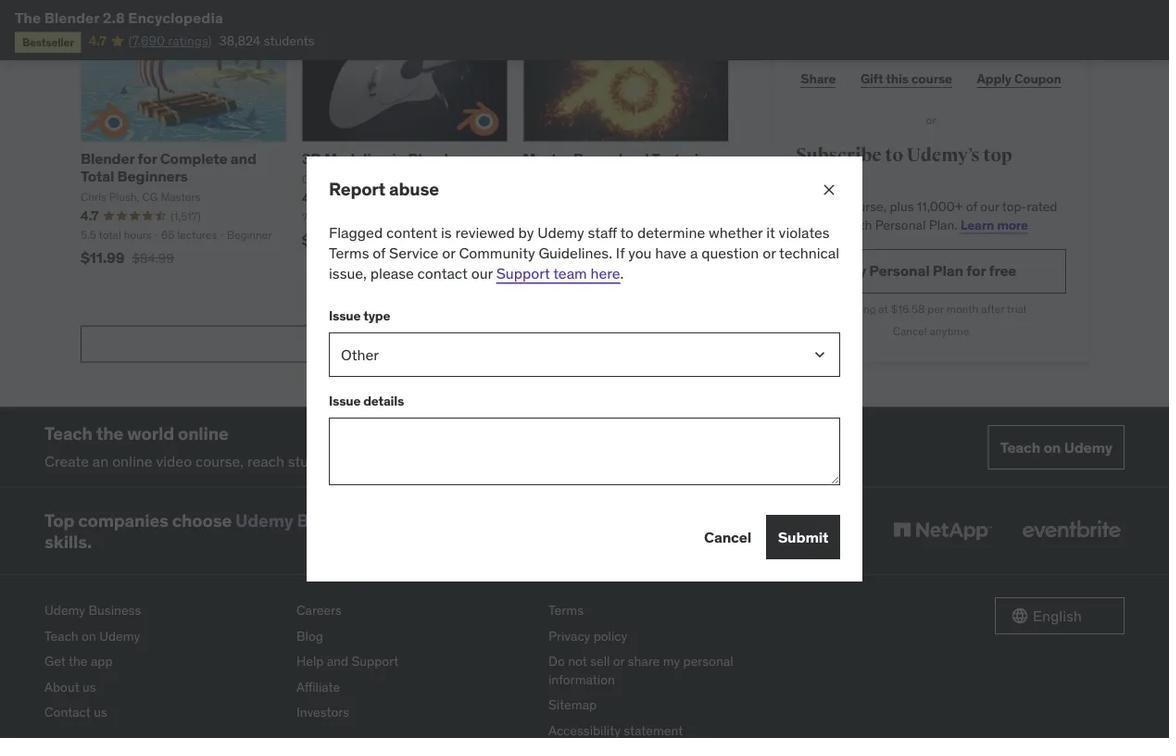 Task type: locate. For each thing, give the bounding box(es) containing it.
earn
[[495, 452, 524, 471]]

the left app
[[69, 654, 88, 670]]

1 horizontal spatial our
[[981, 199, 1000, 216]]

1 horizontal spatial masters
[[382, 172, 422, 187]]

or down it
[[763, 244, 776, 263]]

lectures for 44 lectures
[[611, 229, 651, 243]]

1 vertical spatial business
[[88, 603, 141, 619]]

4.7 for (1,517)
[[81, 208, 99, 225]]

hours up $79.99
[[336, 211, 364, 225]]

total for 7 total hours $11.99 $79.99
[[310, 211, 333, 225]]

our inside get this course, plus 11,000+ of our top-rated courses, with personal plan.
[[981, 199, 1000, 216]]

1 horizontal spatial the
[[96, 423, 123, 445]]

1 horizontal spatial get
[[796, 199, 817, 216]]

report abuse inside report abuse button
[[365, 336, 445, 353]]

courses
[[796, 168, 863, 190]]

the
[[96, 423, 123, 445], [396, 452, 418, 471], [69, 654, 88, 670]]

community
[[459, 244, 535, 263]]

3d modeling in blender link
[[302, 149, 463, 168]]

business inside udemy business teach on udemy get the app about us contact us
[[88, 603, 141, 619]]

1 horizontal spatial of
[[967, 199, 978, 216]]

and right complete
[[231, 149, 257, 168]]

0 vertical spatial cg
[[364, 172, 379, 187]]

1 vertical spatial chris
[[81, 190, 107, 204]]

globe,
[[422, 452, 463, 471]]

total right '8'
[[532, 229, 555, 243]]

and inside careers blog help and support affiliate investors
[[327, 654, 349, 670]]

cg inside the 3d modeling in blender chris plush, cg masters
[[364, 172, 379, 187]]

0 horizontal spatial terms
[[329, 244, 369, 263]]

0 vertical spatial udemy business link
[[236, 510, 372, 532]]

blender inside the 3d modeling in blender chris plush, cg masters
[[408, 149, 463, 168]]

735 reviews element
[[393, 191, 418, 207]]

teach inside teach the world online create an online video course, reach students across the globe, and earn money
[[44, 423, 92, 445]]

terms up privacy
[[549, 603, 584, 619]]

us right about
[[83, 679, 96, 696]]

1 horizontal spatial and
[[327, 654, 349, 670]]

1 horizontal spatial cancel
[[893, 325, 928, 339]]

0 horizontal spatial $11.99
[[81, 249, 125, 268]]

1 vertical spatial cancel
[[705, 528, 752, 547]]

2 vertical spatial and
[[327, 654, 349, 670]]

help
[[297, 654, 324, 670]]

of up "please"
[[373, 244, 386, 263]]

0 horizontal spatial the
[[69, 654, 88, 670]]

with
[[848, 217, 872, 234]]

plush, down total
[[109, 190, 140, 204]]

1 horizontal spatial plush,
[[330, 172, 361, 187]]

gift this course
[[861, 71, 953, 88]]

4.7 down 2.8
[[89, 32, 107, 49]]

0 vertical spatial for
[[138, 149, 157, 168]]

abuse up "content"
[[389, 178, 439, 200]]

issue left details
[[329, 393, 361, 409]]

or right sell
[[613, 654, 625, 670]]

udemy down skills.
[[44, 603, 85, 619]]

hours up guidelines.
[[558, 229, 586, 243]]

per
[[928, 302, 944, 316]]

course, up with
[[845, 199, 887, 216]]

0 horizontal spatial of
[[373, 244, 386, 263]]

1 issue from the top
[[329, 307, 361, 324]]

2 vertical spatial to
[[376, 510, 393, 532]]

lectures for 65 lectures
[[177, 229, 217, 243]]

personal up $16.58
[[870, 262, 930, 281]]

this up courses,
[[820, 199, 842, 216]]

or
[[926, 114, 937, 128], [442, 244, 456, 263], [763, 244, 776, 263], [613, 654, 625, 670]]

for left complete
[[138, 149, 157, 168]]

0 vertical spatial issue
[[329, 307, 361, 324]]

our down 'community'
[[472, 264, 493, 283]]

course, right video
[[196, 452, 244, 471]]

udemy's
[[907, 144, 980, 167]]

in-
[[442, 510, 464, 532]]

get inside get this course, plus 11,000+ of our top-rated courses, with personal plan.
[[796, 199, 817, 216]]

2 horizontal spatial hours
[[558, 229, 586, 243]]

44
[[595, 229, 608, 243]]

on inside udemy business teach on udemy get the app about us contact us
[[82, 628, 96, 645]]

blender up 8 total hours
[[539, 167, 593, 186]]

lectures down 1517 reviews element
[[177, 229, 217, 243]]

lectures up you
[[611, 229, 651, 243]]

1 vertical spatial 4.7
[[81, 208, 99, 225]]

0 horizontal spatial in
[[392, 149, 405, 168]]

and right help at the left of the page
[[327, 654, 349, 670]]

1 vertical spatial on
[[82, 628, 96, 645]]

total for 8 total hours
[[532, 229, 555, 243]]

blender
[[44, 8, 99, 27], [81, 149, 135, 168], [408, 149, 463, 168], [539, 167, 593, 186]]

report down modeling
[[329, 178, 386, 200]]

0 horizontal spatial to
[[376, 510, 393, 532]]

issue type
[[329, 307, 390, 324]]

try personal plan for free
[[846, 262, 1017, 281]]

udemy business link up get the app link
[[44, 598, 282, 624]]

0 vertical spatial support
[[497, 264, 550, 283]]

lectures
[[177, 229, 217, 243], [611, 229, 651, 243]]

share
[[628, 654, 660, 670]]

0 horizontal spatial for
[[138, 149, 157, 168]]

total right the 5.5 at the left
[[99, 229, 121, 243]]

modeling
[[324, 149, 389, 168]]

terms up issue,
[[329, 244, 369, 263]]

rated
[[1028, 199, 1058, 216]]

plush, inside the 3d modeling in blender chris plush, cg masters
[[330, 172, 361, 187]]

7
[[302, 211, 308, 225]]

udemy up app
[[99, 628, 140, 645]]

technical
[[780, 244, 840, 263]]

report abuse down 3d modeling in blender link
[[329, 178, 439, 200]]

1 vertical spatial teach on udemy link
[[44, 624, 282, 650]]

1 horizontal spatial hours
[[336, 211, 364, 225]]

in up (735) at the left top of the page
[[392, 149, 405, 168]]

1 vertical spatial this
[[820, 199, 842, 216]]

1 vertical spatial students
[[288, 452, 346, 471]]

issue
[[329, 307, 361, 324], [329, 393, 361, 409]]

chris down total
[[81, 190, 107, 204]]

contact
[[418, 264, 468, 283]]

0 vertical spatial plush,
[[330, 172, 361, 187]]

online right "an"
[[112, 452, 153, 471]]

report inside button
[[365, 336, 406, 353]]

1 vertical spatial of
[[373, 244, 386, 263]]

1 vertical spatial terms
[[549, 603, 584, 619]]

1 vertical spatial and
[[466, 452, 491, 471]]

of inside get this course, plus 11,000+ of our top-rated courses, with personal plan.
[[967, 199, 978, 216]]

business up app
[[88, 603, 141, 619]]

teach
[[44, 423, 92, 445], [1001, 438, 1041, 457], [44, 628, 79, 645]]

1 lectures from the left
[[177, 229, 217, 243]]

1 horizontal spatial on
[[1044, 438, 1062, 457]]

and inside teach the world online create an online video course, reach students across the globe, and earn money
[[466, 452, 491, 471]]

1 horizontal spatial support
[[497, 264, 550, 283]]

cancel down $16.58
[[893, 325, 928, 339]]

of up learn
[[967, 199, 978, 216]]

blender up bestseller
[[44, 8, 99, 27]]

hours for 7 total hours $11.99 $79.99
[[336, 211, 364, 225]]

plush, inside blender for complete and total beginners chris plush, cg masters
[[109, 190, 140, 204]]

total right 7
[[310, 211, 333, 225]]

1 horizontal spatial total
[[310, 211, 333, 225]]

an
[[93, 452, 109, 471]]

0 horizontal spatial masters
[[161, 190, 201, 204]]

0 vertical spatial personal
[[876, 217, 926, 234]]

0 horizontal spatial lectures
[[177, 229, 217, 243]]

plush, down modeling
[[330, 172, 361, 187]]

abuse down contact
[[409, 336, 445, 353]]

0 vertical spatial course,
[[845, 199, 887, 216]]

on up app
[[82, 628, 96, 645]]

(735)
[[393, 191, 418, 206]]

us right contact
[[94, 705, 107, 722]]

0 vertical spatial of
[[967, 199, 978, 216]]

0 horizontal spatial hours
[[124, 229, 152, 243]]

0 horizontal spatial and
[[231, 149, 257, 168]]

students right the 38,824
[[264, 32, 315, 49]]

1 horizontal spatial terms
[[549, 603, 584, 619]]

and
[[231, 149, 257, 168], [466, 452, 491, 471], [327, 654, 349, 670]]

udemy business link down reach
[[236, 510, 372, 532]]

personal inside get this course, plus 11,000+ of our top-rated courses, with personal plan.
[[876, 217, 926, 234]]

or down the is
[[442, 244, 456, 263]]

issue for issue type
[[329, 307, 361, 324]]

reach
[[247, 452, 284, 471]]

content
[[387, 223, 438, 242]]

terms
[[329, 244, 369, 263], [549, 603, 584, 619]]

this right gift
[[886, 71, 909, 88]]

0 horizontal spatial business
[[88, 603, 141, 619]]

teach for on
[[1001, 438, 1041, 457]]

cg down beginners
[[142, 190, 158, 204]]

hours up $11.99 $84.99
[[124, 229, 152, 243]]

coupon
[[1015, 71, 1062, 88]]

0 vertical spatial online
[[178, 423, 229, 445]]

blender inside blender for complete and total beginners chris plush, cg masters
[[81, 149, 135, 168]]

0 horizontal spatial plush,
[[109, 190, 140, 204]]

2 horizontal spatial total
[[532, 229, 555, 243]]

course, inside teach the world online create an online video course, reach students across the globe, and earn money
[[196, 452, 244, 471]]

the left globe,
[[396, 452, 418, 471]]

teach for the
[[44, 423, 92, 445]]

to left build
[[376, 510, 393, 532]]

teach the world online create an online video course, reach students across the globe, and earn money
[[44, 423, 572, 471]]

report
[[329, 178, 386, 200], [365, 336, 406, 353]]

masters up (735) at the left top of the page
[[382, 172, 422, 187]]

$11.99 down 7
[[302, 231, 346, 250]]

1 horizontal spatial for
[[967, 262, 986, 281]]

total inside 7 total hours $11.99 $79.99
[[310, 211, 333, 225]]

video
[[156, 452, 192, 471]]

for
[[138, 149, 157, 168], [967, 262, 986, 281]]

chris up the '4.5'
[[302, 172, 328, 187]]

2 issue from the top
[[329, 393, 361, 409]]

masters up "(1,517)"
[[161, 190, 201, 204]]

0 vertical spatial abuse
[[389, 178, 439, 200]]

bestseller
[[22, 35, 74, 49]]

1 vertical spatial course,
[[196, 452, 244, 471]]

support down blog link
[[352, 654, 399, 670]]

0 horizontal spatial cancel
[[705, 528, 752, 547]]

0 vertical spatial report abuse
[[329, 178, 439, 200]]

it
[[767, 223, 776, 242]]

our up learn more
[[981, 199, 1000, 216]]

to up "if"
[[621, 223, 634, 242]]

(7,690 ratings)
[[128, 32, 212, 49]]

this for gift
[[886, 71, 909, 88]]

1 vertical spatial plush,
[[109, 190, 140, 204]]

0 vertical spatial on
[[1044, 438, 1062, 457]]

students right reach
[[288, 452, 346, 471]]

to inside to build in-demand career skills.
[[376, 510, 393, 532]]

in up by
[[523, 167, 536, 186]]

contact us link
[[44, 701, 282, 726]]

netapp image
[[890, 512, 996, 552]]

0 vertical spatial business
[[297, 510, 372, 532]]

service
[[389, 244, 439, 263]]

blender up the 5.5 total hours
[[81, 149, 135, 168]]

0 horizontal spatial cg
[[142, 190, 158, 204]]

0 horizontal spatial get
[[44, 654, 66, 670]]

2 horizontal spatial the
[[396, 452, 418, 471]]

in inside the 3d modeling in blender chris plush, cg masters
[[392, 149, 405, 168]]

0 horizontal spatial chris
[[81, 190, 107, 204]]

course,
[[845, 199, 887, 216], [196, 452, 244, 471]]

hours
[[336, 211, 364, 225], [124, 229, 152, 243], [558, 229, 586, 243]]

1 horizontal spatial chris
[[302, 172, 328, 187]]

english button
[[996, 598, 1125, 636]]

1 horizontal spatial in
[[523, 167, 536, 186]]

guidelines.
[[539, 244, 613, 263]]

business
[[297, 510, 372, 532], [88, 603, 141, 619]]

2 horizontal spatial to
[[886, 144, 904, 167]]

1 horizontal spatial business
[[297, 510, 372, 532]]

encyclopedia
[[128, 8, 223, 27]]

0 vertical spatial chris
[[302, 172, 328, 187]]

1 horizontal spatial to
[[621, 223, 634, 242]]

for left free
[[967, 262, 986, 281]]

udemy business link
[[236, 510, 372, 532], [44, 598, 282, 624]]

issue left type on the top left of page
[[329, 307, 361, 324]]

on up eventbrite image
[[1044, 438, 1062, 457]]

details
[[364, 393, 404, 409]]

subscribe
[[796, 144, 882, 167]]

cg
[[364, 172, 379, 187], [142, 190, 158, 204]]

1 vertical spatial the
[[396, 452, 418, 471]]

hours inside 7 total hours $11.99 $79.99
[[336, 211, 364, 225]]

get up about
[[44, 654, 66, 670]]

cancel left "submit"
[[705, 528, 752, 547]]

1 vertical spatial for
[[967, 262, 986, 281]]

1 horizontal spatial this
[[886, 71, 909, 88]]

top companies choose udemy business
[[44, 510, 372, 532]]

of inside flagged content is reviewed by udemy staff to determine whether it violates terms of service or community guidelines. if you have a question or technical issue, please contact our
[[373, 244, 386, 263]]

abuse
[[389, 178, 439, 200], [409, 336, 445, 353]]

report down type on the top left of page
[[365, 336, 406, 353]]

0 vertical spatial this
[[886, 71, 909, 88]]

beginners
[[117, 167, 188, 186]]

1 vertical spatial udemy business link
[[44, 598, 282, 624]]

0 vertical spatial us
[[83, 679, 96, 696]]

5.5
[[81, 229, 96, 243]]

to left udemy's
[[886, 144, 904, 167]]

support down 'community'
[[497, 264, 550, 283]]

blog link
[[297, 624, 534, 650]]

online up video
[[178, 423, 229, 445]]

get
[[796, 199, 817, 216], [44, 654, 66, 670]]

0 vertical spatial teach on udemy link
[[989, 426, 1125, 470]]

teach on udemy link up eventbrite image
[[989, 426, 1125, 470]]

teach on udemy link
[[989, 426, 1125, 470], [44, 624, 282, 650]]

report abuse
[[329, 178, 439, 200], [365, 336, 445, 353]]

to build in-demand career skills.
[[44, 510, 588, 553]]

1 vertical spatial to
[[621, 223, 634, 242]]

1 vertical spatial our
[[472, 264, 493, 283]]

learn more
[[961, 217, 1029, 234]]

students
[[264, 32, 315, 49], [288, 452, 346, 471]]

1 vertical spatial online
[[112, 452, 153, 471]]

and left the earn
[[466, 452, 491, 471]]

1 vertical spatial masters
[[161, 190, 201, 204]]

question
[[702, 244, 759, 263]]

business down across
[[297, 510, 372, 532]]

4.7 up the 5.5 at the left
[[81, 208, 99, 225]]

0 vertical spatial our
[[981, 199, 1000, 216]]

report abuse down type on the top left of page
[[365, 336, 445, 353]]

teach on udemy link up "about us" link
[[44, 624, 282, 650]]

personal down plus
[[876, 217, 926, 234]]

cg inside blender for complete and total beginners chris plush, cg masters
[[142, 190, 158, 204]]

$11.99
[[302, 231, 346, 250], [81, 249, 125, 268]]

1 horizontal spatial online
[[178, 423, 229, 445]]

determine
[[638, 223, 706, 242]]

issue details
[[329, 393, 404, 409]]

1 vertical spatial get
[[44, 654, 66, 670]]

0 vertical spatial terms
[[329, 244, 369, 263]]

masters inside blender for complete and total beginners chris plush, cg masters
[[161, 190, 201, 204]]

1 horizontal spatial $11.99
[[302, 231, 346, 250]]

1 vertical spatial cg
[[142, 190, 158, 204]]

0 horizontal spatial course,
[[196, 452, 244, 471]]

starting at $16.58 per month after trial cancel anytime
[[836, 302, 1027, 339]]

and inside blender for complete and total beginners chris plush, cg masters
[[231, 149, 257, 168]]

0 horizontal spatial on
[[82, 628, 96, 645]]

cg down 3d modeling in blender link
[[364, 172, 379, 187]]

$11.99 down the 5.5 total hours
[[81, 249, 125, 268]]

our
[[981, 199, 1000, 216], [472, 264, 493, 283]]

2 lectures from the left
[[611, 229, 651, 243]]

this inside get this course, plus 11,000+ of our top-rated courses, with personal plan.
[[820, 199, 842, 216]]

get up courses,
[[796, 199, 817, 216]]

0 vertical spatial cancel
[[893, 325, 928, 339]]

udemy business teach on udemy get the app about us contact us
[[44, 603, 141, 722]]

1 horizontal spatial teach on udemy link
[[989, 426, 1125, 470]]

0 horizontal spatial our
[[472, 264, 493, 283]]

at
[[879, 302, 889, 316]]

small image
[[1011, 608, 1030, 626]]

get inside udemy business teach on udemy get the app about us contact us
[[44, 654, 66, 670]]

0 horizontal spatial this
[[820, 199, 842, 216]]

blender up (735) at the left top of the page
[[408, 149, 463, 168]]

sell
[[591, 654, 610, 670]]

$16.58
[[892, 302, 925, 316]]

volkswagen image
[[742, 512, 783, 552]]

the up "an"
[[96, 423, 123, 445]]

or up udemy's
[[926, 114, 937, 128]]

udemy up guidelines.
[[538, 223, 585, 242]]

0 vertical spatial report
[[329, 178, 386, 200]]

for inside blender for complete and total beginners chris plush, cg masters
[[138, 149, 157, 168]]

38,824
[[219, 32, 261, 49]]

1 vertical spatial report abuse
[[365, 336, 445, 353]]

help and support link
[[297, 650, 534, 675]]

1 vertical spatial issue
[[329, 393, 361, 409]]



Task type: vqa. For each thing, say whether or not it's contained in the screenshot.
leftmost 'your'
no



Task type: describe. For each thing, give the bounding box(es) containing it.
.
[[621, 264, 624, 283]]

students inside teach the world online create an online video course, reach students across the globe, and earn money
[[288, 452, 346, 471]]

issue for issue details
[[329, 393, 361, 409]]

box image
[[805, 512, 868, 552]]

starting
[[836, 302, 876, 316]]

3d
[[302, 149, 321, 168]]

8 total hours
[[523, 229, 586, 243]]

master
[[523, 149, 571, 168]]

report inside dialog
[[329, 178, 386, 200]]

teach inside udemy business teach on udemy get the app about us contact us
[[44, 628, 79, 645]]

app
[[91, 654, 113, 670]]

gift
[[861, 71, 884, 88]]

or inside terms privacy policy do not sell or share my personal information sitemap
[[613, 654, 625, 670]]

hours for 8 total hours
[[558, 229, 586, 243]]

$84.99
[[132, 250, 174, 267]]

privacy policy link
[[549, 624, 786, 650]]

report abuse inside report abuse dialog
[[329, 178, 439, 200]]

close modal image
[[820, 181, 839, 199]]

to inside flagged content is reviewed by udemy staff to determine whether it violates terms of service or community guidelines. if you have a question or technical issue, please contact our
[[621, 223, 634, 242]]

to inside subscribe to udemy's top courses
[[886, 144, 904, 167]]

whether
[[709, 223, 763, 242]]

nasdaq image
[[614, 512, 720, 552]]

the
[[15, 8, 41, 27]]

apply
[[977, 71, 1012, 88]]

careers blog help and support affiliate investors
[[297, 603, 399, 722]]

5.5 total hours
[[81, 229, 152, 243]]

course
[[912, 71, 953, 88]]

0 vertical spatial students
[[264, 32, 315, 49]]

44 lectures
[[595, 229, 651, 243]]

chris inside the 3d modeling in blender chris plush, cg masters
[[302, 172, 328, 187]]

this for get
[[820, 199, 842, 216]]

total for 5.5 total hours
[[99, 229, 121, 243]]

masters inside the 3d modeling in blender chris plush, cg masters
[[382, 172, 422, 187]]

is
[[441, 223, 452, 242]]

demand
[[464, 510, 532, 532]]

policy
[[594, 628, 628, 645]]

do
[[549, 654, 565, 670]]

type
[[364, 307, 390, 324]]

abuse inside dialog
[[389, 178, 439, 200]]

top
[[984, 144, 1013, 167]]

the inside udemy business teach on udemy get the app about us contact us
[[69, 654, 88, 670]]

38,824 students
[[219, 32, 315, 49]]

terms inside terms privacy policy do not sell or share my personal information sitemap
[[549, 603, 584, 619]]

abuse inside button
[[409, 336, 445, 353]]

about
[[44, 679, 79, 696]]

blog
[[297, 628, 323, 645]]

eventbrite image
[[1019, 512, 1125, 552]]

ratings)
[[168, 32, 212, 49]]

support team here .
[[497, 264, 624, 283]]

our inside flagged content is reviewed by udemy staff to determine whether it violates terms of service or community guidelines. if you have a question or technical issue, please contact our
[[472, 264, 493, 283]]

intermediate
[[660, 229, 724, 243]]

flagged
[[329, 223, 383, 242]]

violates
[[779, 223, 830, 242]]

careers
[[297, 603, 342, 619]]

udemy down reach
[[236, 510, 293, 532]]

career
[[536, 510, 588, 532]]

if
[[616, 244, 625, 263]]

have
[[656, 244, 687, 263]]

11,000+
[[918, 199, 963, 216]]

companies
[[78, 510, 169, 532]]

in inside master procedural texturing in blender
[[523, 167, 536, 186]]

master procedural texturing in blender link
[[523, 149, 717, 186]]

complete
[[160, 149, 227, 168]]

beginner
[[227, 229, 272, 243]]

8
[[523, 229, 530, 243]]

terms inside flagged content is reviewed by udemy staff to determine whether it violates terms of service or community guidelines. if you have a question or technical issue, please contact our
[[329, 244, 369, 263]]

$79.99
[[353, 232, 395, 249]]

contact
[[44, 705, 91, 722]]

blender for complete and total beginners chris plush, cg masters
[[81, 149, 257, 204]]

terms privacy policy do not sell or share my personal information sitemap
[[549, 603, 734, 714]]

month
[[947, 302, 979, 316]]

you
[[629, 244, 652, 263]]

$11.99 inside 7 total hours $11.99 $79.99
[[302, 231, 346, 250]]

4.5
[[302, 190, 321, 207]]

share
[[801, 71, 836, 88]]

team
[[554, 264, 587, 283]]

total
[[81, 167, 114, 186]]

support inside report abuse dialog
[[497, 264, 550, 283]]

and for blender for complete and total beginners
[[231, 149, 257, 168]]

report abuse dialog
[[307, 157, 863, 582]]

Issue details text field
[[329, 418, 841, 486]]

careers link
[[297, 598, 534, 624]]

texturing
[[652, 149, 717, 168]]

1 vertical spatial us
[[94, 705, 107, 722]]

$59.99
[[523, 249, 571, 268]]

chris inside blender for complete and total beginners chris plush, cg masters
[[81, 190, 107, 204]]

cancel inside starting at $16.58 per month after trial cancel anytime
[[893, 325, 928, 339]]

my
[[663, 654, 681, 670]]

gift this course link
[[856, 61, 958, 98]]

top
[[44, 510, 74, 532]]

master procedural texturing in blender
[[523, 149, 717, 186]]

plan.
[[929, 217, 958, 234]]

1517 reviews element
[[171, 209, 201, 224]]

top-
[[1003, 199, 1028, 216]]

sitemap link
[[549, 693, 786, 719]]

after
[[982, 302, 1005, 316]]

cancel inside report abuse dialog
[[705, 528, 752, 547]]

1 vertical spatial personal
[[870, 262, 930, 281]]

trial
[[1008, 302, 1027, 316]]

udemy inside flagged content is reviewed by udemy staff to determine whether it violates terms of service or community guidelines. if you have a question or technical issue, please contact our
[[538, 223, 585, 242]]

procedural
[[574, 149, 649, 168]]

7 total hours $11.99 $79.99
[[302, 211, 395, 250]]

on inside teach on udemy link
[[1044, 438, 1062, 457]]

by
[[519, 223, 534, 242]]

65 lectures
[[161, 229, 217, 243]]

0 horizontal spatial online
[[112, 452, 153, 471]]

plan
[[933, 262, 964, 281]]

hours for 5.5 total hours
[[124, 229, 152, 243]]

65
[[161, 229, 175, 243]]

course, inside get this course, plus 11,000+ of our top-rated courses, with personal plan.
[[845, 199, 887, 216]]

4.7 for (7,690 ratings)
[[89, 32, 107, 49]]

support inside careers blog help and support affiliate investors
[[352, 654, 399, 670]]

personal
[[684, 654, 734, 670]]

udemy up eventbrite image
[[1065, 438, 1113, 457]]

(7,690
[[128, 32, 165, 49]]

2.8
[[103, 8, 125, 27]]

0 vertical spatial the
[[96, 423, 123, 445]]

and for careers
[[327, 654, 349, 670]]

learn more link
[[961, 217, 1029, 234]]

try personal plan for free link
[[796, 250, 1067, 294]]

share button
[[796, 61, 841, 98]]

blender inside master procedural texturing in blender
[[539, 167, 593, 186]]

(1,517)
[[171, 209, 201, 224]]

courses,
[[796, 217, 845, 234]]

cancel button
[[705, 515, 752, 560]]

world
[[127, 423, 174, 445]]

0 horizontal spatial teach on udemy link
[[44, 624, 282, 650]]

affiliate
[[297, 679, 340, 696]]

try
[[846, 262, 867, 281]]



